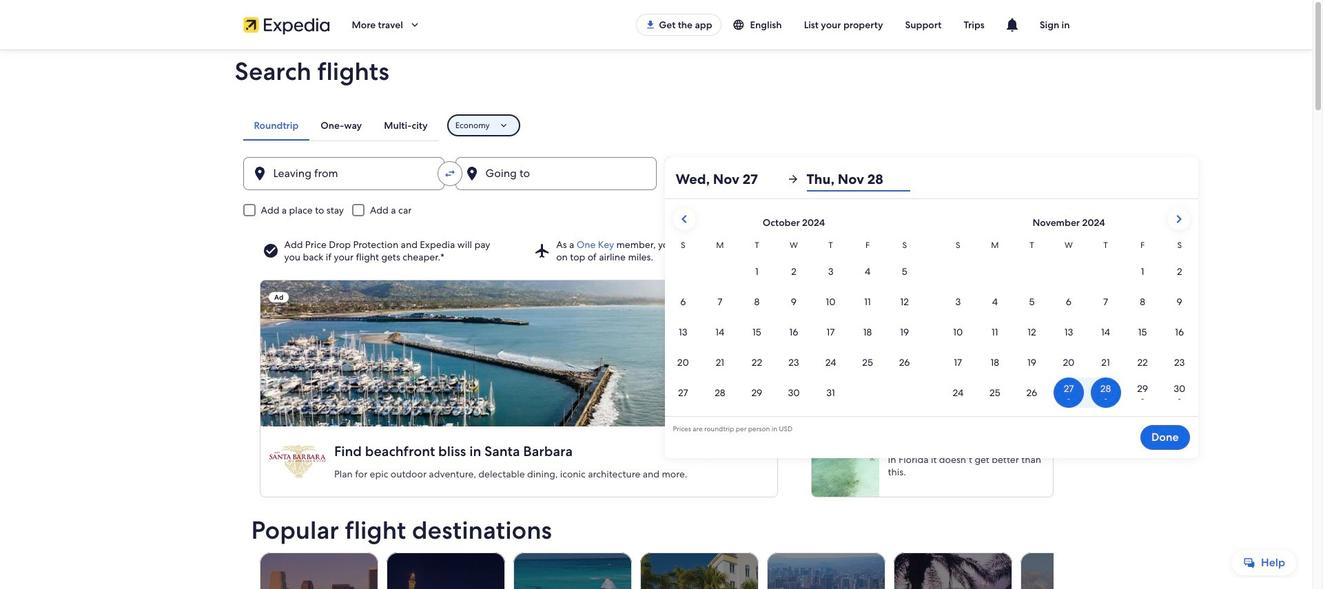 Task type: describe. For each thing, give the bounding box(es) containing it.
more travel image
[[409, 19, 421, 31]]

miami flights image
[[640, 553, 758, 589]]

honolulu flights image
[[767, 553, 885, 589]]

previous month image
[[676, 211, 692, 227]]

expedia logo image
[[243, 15, 330, 34]]

communication center icon image
[[1004, 17, 1021, 33]]

next month image
[[1171, 211, 1187, 227]]

small image
[[732, 19, 750, 31]]



Task type: locate. For each thing, give the bounding box(es) containing it.
swap origin and destination values image
[[444, 167, 456, 180]]

cancun flights image
[[513, 553, 632, 589]]

los angeles flights image
[[259, 553, 378, 589]]

main content
[[0, 50, 1313, 589]]

orlando flights image
[[894, 553, 1012, 589]]

new york flights image
[[1020, 553, 1139, 589]]

download the app button image
[[645, 19, 656, 30]]

popular flight destinations region
[[243, 517, 1139, 589]]

las vegas flights image
[[386, 553, 505, 589]]

tab list
[[243, 110, 439, 141]]



Task type: vqa. For each thing, say whether or not it's contained in the screenshot.
service,
no



